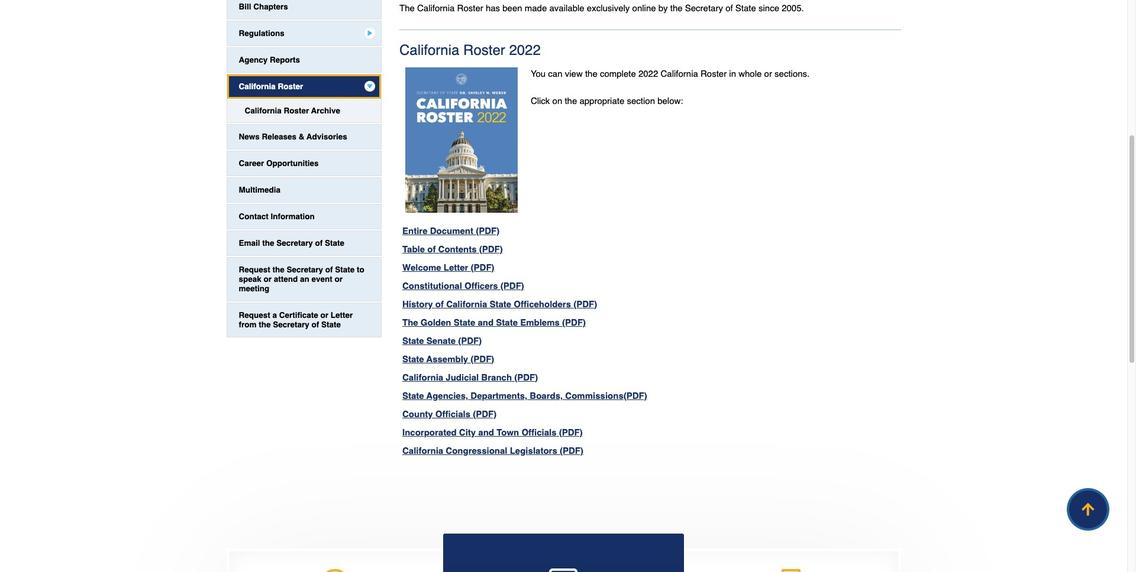 Task type: vqa. For each thing, say whether or not it's contained in the screenshot.
1st Expand Icon from the top of the page
yes



Task type: locate. For each thing, give the bounding box(es) containing it.
and
[[478, 318, 494, 328], [478, 428, 494, 438]]

or
[[764, 69, 772, 79], [264, 275, 272, 284], [335, 275, 343, 284], [320, 311, 328, 320]]

1 vertical spatial the
[[402, 318, 418, 328]]

regulations link
[[227, 21, 381, 45]]

in
[[729, 69, 736, 79]]

0 vertical spatial letter
[[444, 263, 468, 273]]

officials up legislators at bottom
[[522, 428, 557, 438]]

state left since
[[735, 3, 756, 13]]

judicial
[[446, 373, 479, 383]]

click on the appropriate section below:
[[531, 96, 683, 106]]

2005.
[[782, 3, 804, 13]]

emblems
[[520, 318, 560, 328]]

of
[[725, 3, 733, 13], [315, 239, 323, 248], [427, 244, 436, 254], [325, 266, 333, 274], [435, 299, 444, 309], [312, 321, 319, 329]]

request the secretary of state to speak or attend an event or meeting
[[239, 266, 364, 293]]

0 vertical spatial request
[[239, 266, 270, 274]]

email the secretary of state
[[239, 239, 344, 248]]

table of contents (pdf)
[[402, 244, 503, 254]]

(pdf)
[[476, 226, 500, 236], [479, 244, 503, 254], [471, 263, 494, 273], [500, 281, 524, 291], [573, 299, 597, 309], [562, 318, 586, 328], [458, 336, 482, 346], [471, 354, 494, 364], [514, 373, 538, 383], [623, 391, 647, 401], [473, 409, 497, 419], [559, 428, 583, 438], [560, 446, 583, 456]]

legislators
[[510, 446, 557, 456]]

1 vertical spatial request
[[239, 311, 270, 320]]

the right from
[[259, 321, 271, 329]]

state agencies, departments, boards, commissions (pdf)
[[402, 391, 647, 401]]

officials
[[435, 409, 470, 419], [522, 428, 557, 438]]

regulations
[[239, 29, 284, 38]]

1 vertical spatial officials
[[522, 428, 557, 438]]

bill
[[239, 2, 251, 11]]

2 request from the top
[[239, 311, 270, 320]]

roster up 'california roster archive'
[[278, 82, 303, 91]]

below:
[[657, 96, 683, 106]]

of up event
[[325, 266, 333, 274]]

roster for california roster 2022
[[463, 42, 505, 58]]

roster down california roster link on the left top of page
[[284, 106, 309, 115]]

2022 up section
[[638, 69, 658, 79]]

state inside 'request a certificate or letter from the secretary of state'
[[321, 321, 341, 329]]

request up speak
[[239, 266, 270, 274]]

the inside email the secretary of state link
[[262, 239, 274, 248]]

letter down event
[[331, 311, 353, 320]]

or right certificate
[[320, 311, 328, 320]]

2022
[[509, 42, 541, 58], [638, 69, 658, 79]]

secretary inside 'request a certificate or letter from the secretary of state'
[[273, 321, 309, 329]]

state left to
[[335, 266, 355, 274]]

state left senate
[[402, 336, 424, 346]]

of down certificate
[[312, 321, 319, 329]]

chapters
[[253, 2, 288, 11]]

1 vertical spatial letter
[[331, 311, 353, 320]]

agency reports link
[[227, 48, 381, 72]]

the right 'view'
[[585, 69, 597, 79]]

whole
[[739, 69, 762, 79]]

commissions
[[565, 391, 623, 401]]

secretary down certificate
[[273, 321, 309, 329]]

1 request from the top
[[239, 266, 270, 274]]

california
[[417, 3, 455, 13], [399, 42, 459, 58], [661, 69, 698, 79], [239, 82, 276, 91], [245, 106, 282, 115], [446, 299, 487, 309], [402, 373, 443, 383], [402, 446, 443, 456]]

request
[[239, 266, 270, 274], [239, 311, 270, 320]]

sections.
[[775, 69, 810, 79]]

meeting
[[239, 284, 269, 293]]

1 horizontal spatial letter
[[444, 263, 468, 273]]

and right 'city' at left
[[478, 428, 494, 438]]

welcome letter (pdf)
[[402, 263, 494, 273]]

california judicial branch (pdf)
[[402, 373, 538, 383]]

advisories
[[307, 132, 347, 141]]

incorporated
[[402, 428, 457, 438]]

roster down has
[[463, 42, 505, 58]]

bill chapters
[[239, 2, 288, 11]]

of down the contact information link
[[315, 239, 323, 248]]

bill chapters link
[[227, 0, 381, 19]]

and down the history of california state officeholders (pdf)
[[478, 318, 494, 328]]

state inside 'request the secretary of state to speak or attend an event or meeting'
[[335, 266, 355, 274]]

the inside 'request a certificate or letter from the secretary of state'
[[259, 321, 271, 329]]

1 horizontal spatial 2022
[[638, 69, 658, 79]]

welcome
[[402, 263, 441, 273]]

or right event
[[335, 275, 343, 284]]

you can view the complete 2022 california roster in whole or sections.
[[531, 69, 810, 79]]

multimedia
[[239, 186, 280, 195]]

on
[[552, 96, 562, 106]]

state
[[735, 3, 756, 13], [325, 239, 344, 248], [335, 266, 355, 274], [490, 299, 511, 309], [454, 318, 475, 328], [496, 318, 518, 328], [321, 321, 341, 329], [402, 336, 424, 346], [402, 354, 424, 364], [402, 391, 424, 401]]

0 vertical spatial officials
[[435, 409, 470, 419]]

or up meeting at left
[[264, 275, 272, 284]]

the for the golden state and state emblems (pdf)
[[402, 318, 418, 328]]

request inside 'request the secretary of state to speak or attend an event or meeting'
[[239, 266, 270, 274]]

the golden state and state emblems (pdf)
[[402, 318, 586, 328]]

branch
[[481, 373, 512, 383]]

the right email at the left of page
[[262, 239, 274, 248]]

contact
[[239, 212, 268, 221]]

career
[[239, 159, 264, 168]]

state up 'the golden state and state emblems (pdf)'
[[490, 299, 511, 309]]

exclusively
[[587, 3, 630, 13]]

2022 up you
[[509, 42, 541, 58]]

an
[[300, 275, 309, 284]]

secretary up "an"
[[287, 266, 323, 274]]

speak
[[239, 275, 261, 284]]

document
[[430, 226, 473, 236]]

letter
[[444, 263, 468, 273], [331, 311, 353, 320]]

the california roster has been made available exclusively online by the secretary of state since 2005.
[[399, 3, 804, 13]]

secretary
[[685, 3, 723, 13], [276, 239, 313, 248], [287, 266, 323, 274], [273, 321, 309, 329]]

by
[[658, 3, 668, 13]]

0 vertical spatial the
[[399, 3, 415, 13]]

click
[[531, 96, 550, 106]]

the up attend
[[272, 266, 284, 274]]

expand image
[[364, 28, 375, 39]]

california roster 2022
[[399, 42, 541, 58]]

state down event
[[321, 321, 341, 329]]

the inside 'request the secretary of state to speak or attend an event or meeting'
[[272, 266, 284, 274]]

information
[[271, 212, 315, 221]]

you
[[531, 69, 546, 79]]

or right whole
[[764, 69, 772, 79]]

request up from
[[239, 311, 270, 320]]

roster for california roster archive
[[284, 106, 309, 115]]

letter down "contents"
[[444, 263, 468, 273]]

0 vertical spatial 2022
[[509, 42, 541, 58]]

view
[[565, 69, 583, 79]]

agencies,
[[426, 391, 468, 401]]

made
[[525, 3, 547, 13]]

0 horizontal spatial letter
[[331, 311, 353, 320]]

call us image
[[322, 570, 350, 573]]

career opportunities
[[239, 159, 319, 168]]

the for the california roster has been made available exclusively online by the secretary of state since 2005.
[[399, 3, 415, 13]]

secretary down information
[[276, 239, 313, 248]]

boards,
[[530, 391, 563, 401]]

online
[[632, 3, 656, 13]]

1 vertical spatial 2022
[[638, 69, 658, 79]]

city
[[459, 428, 476, 438]]

officeholders
[[514, 299, 571, 309]]

state senate (pdf)
[[402, 336, 482, 346]]

request inside 'request a certificate or letter from the secretary of state'
[[239, 311, 270, 320]]

officials down 'agencies,'
[[435, 409, 470, 419]]



Task type: describe. For each thing, give the bounding box(es) containing it.
history of california state officeholders (pdf)
[[402, 299, 597, 309]]

state left assembly
[[402, 354, 424, 364]]

write us image
[[777, 570, 805, 573]]

california roster link
[[227, 74, 381, 99]]

town
[[497, 428, 519, 438]]

roster left 'in'
[[701, 69, 727, 79]]

california congressional legislators (pdf)
[[402, 446, 583, 456]]

the right on on the top of the page
[[565, 96, 577, 106]]

request the secretary of state to speak or attend an event or meeting link
[[227, 258, 381, 301]]

table
[[402, 244, 425, 254]]

agency reports
[[239, 56, 300, 64]]

california roster cover image
[[405, 67, 518, 213]]

departments,
[[471, 391, 527, 401]]

0 vertical spatial and
[[478, 318, 494, 328]]

1 horizontal spatial officials
[[522, 428, 557, 438]]

california roster archive link
[[227, 99, 381, 122]]

of inside 'request a certificate or letter from the secretary of state'
[[312, 321, 319, 329]]

career opportunities link
[[227, 151, 381, 176]]

history
[[402, 299, 433, 309]]

letter inside 'request a certificate or letter from the secretary of state'
[[331, 311, 353, 320]]

archive
[[311, 106, 340, 115]]

senate
[[427, 336, 456, 346]]

from
[[239, 321, 257, 329]]

request a certificate or letter from the secretary of state
[[239, 311, 353, 329]]

expand image
[[364, 81, 375, 92]]

of inside 'request the secretary of state to speak or attend an event or meeting'
[[325, 266, 333, 274]]

a
[[272, 311, 277, 320]]

contact information
[[239, 212, 315, 221]]

request for the
[[239, 311, 270, 320]]

the right by
[[670, 3, 683, 13]]

complete
[[600, 69, 636, 79]]

certificate
[[279, 311, 318, 320]]

state down the history of california state officeholders (pdf)
[[496, 318, 518, 328]]

state assembly (pdf)
[[402, 354, 494, 364]]

&
[[299, 132, 304, 141]]

assembly
[[426, 354, 468, 364]]

constitutional officers (pdf)
[[402, 281, 524, 291]]

agency
[[239, 56, 268, 64]]

request for speak
[[239, 266, 270, 274]]

of right table
[[427, 244, 436, 254]]

available
[[549, 3, 584, 13]]

secretary right by
[[685, 3, 723, 13]]

of left since
[[725, 3, 733, 13]]

or inside 'request a certificate or letter from the secretary of state'
[[320, 311, 328, 320]]

email
[[239, 239, 260, 248]]

officers
[[464, 281, 498, 291]]

0 horizontal spatial 2022
[[509, 42, 541, 58]]

attend
[[274, 275, 298, 284]]

golden
[[421, 318, 451, 328]]

constitutional
[[402, 281, 462, 291]]

1 vertical spatial and
[[478, 428, 494, 438]]

opportunities
[[266, 159, 319, 168]]

event
[[312, 275, 332, 284]]

roster for california roster
[[278, 82, 303, 91]]

of up golden
[[435, 299, 444, 309]]

releases
[[262, 132, 296, 141]]

roster left has
[[457, 3, 483, 13]]

request a certificate or letter from the secretary of state link
[[227, 303, 381, 337]]

california roster
[[239, 82, 303, 91]]

can
[[548, 69, 562, 79]]

contents
[[438, 244, 477, 254]]

secretary inside 'request the secretary of state to speak or attend an event or meeting'
[[287, 266, 323, 274]]

email the secretary of state link
[[227, 231, 381, 256]]

state up county
[[402, 391, 424, 401]]

news releases & advisories
[[239, 132, 347, 141]]

0 horizontal spatial officials
[[435, 409, 470, 419]]

county officials (pdf)
[[402, 409, 497, 419]]

entire document (pdf)
[[402, 226, 500, 236]]

state up event
[[325, 239, 344, 248]]

receive updates image
[[549, 569, 578, 573]]

reports
[[270, 56, 300, 64]]

incorporated city and town officials (pdf)
[[402, 428, 583, 438]]

news
[[239, 132, 260, 141]]

appropriate
[[580, 96, 624, 106]]

entire
[[402, 226, 428, 236]]

section
[[627, 96, 655, 106]]

news releases & advisories link
[[227, 125, 381, 149]]

county
[[402, 409, 433, 419]]

been
[[502, 3, 522, 13]]

to
[[357, 266, 364, 274]]

since
[[759, 3, 779, 13]]

multimedia link
[[227, 178, 381, 202]]

california roster archive
[[245, 106, 340, 115]]

contact information link
[[227, 205, 381, 229]]

state right golden
[[454, 318, 475, 328]]

has
[[486, 3, 500, 13]]



